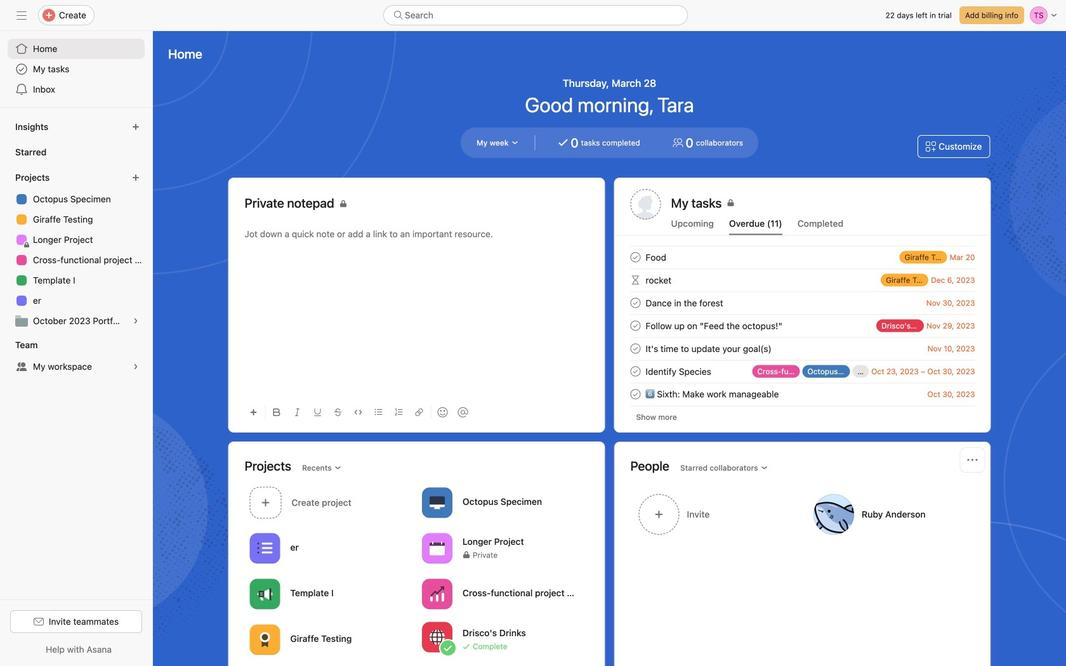 Task type: vqa. For each thing, say whether or not it's contained in the screenshot.
TEAMS 'element'
yes



Task type: describe. For each thing, give the bounding box(es) containing it.
dependencies image
[[628, 273, 643, 288]]

strikethrough image
[[334, 409, 342, 416]]

bold image
[[273, 409, 281, 416]]

1 mark complete image from the top
[[628, 341, 643, 356]]

Mark complete checkbox
[[628, 295, 643, 311]]

teams element
[[0, 334, 152, 380]]

see details, october 2023 portfolio image
[[132, 317, 140, 325]]

at mention image
[[458, 407, 468, 418]]

code image
[[354, 409, 362, 416]]

bulleted list image
[[375, 409, 382, 416]]

italics image
[[294, 409, 301, 416]]

5 mark complete checkbox from the top
[[628, 387, 643, 402]]

insert an object image
[[250, 409, 257, 416]]

4 mark complete checkbox from the top
[[628, 364, 643, 379]]

megaphone image
[[257, 587, 273, 602]]

see details, my workspace image
[[132, 363, 140, 371]]

projects element
[[0, 166, 152, 334]]

2 mark complete image from the top
[[628, 295, 643, 311]]

actions image
[[968, 455, 978, 465]]

computer image
[[430, 495, 445, 511]]



Task type: locate. For each thing, give the bounding box(es) containing it.
1 mark complete image from the top
[[628, 250, 643, 265]]

mark complete image down dependencies image at top
[[628, 295, 643, 311]]

add profile photo image
[[631, 189, 661, 220]]

mark complete image
[[628, 341, 643, 356], [628, 364, 643, 379], [628, 387, 643, 402]]

3 mark complete checkbox from the top
[[628, 341, 643, 356]]

global element
[[0, 31, 152, 107]]

new project or portfolio image
[[132, 174, 140, 182]]

mark complete image
[[628, 250, 643, 265], [628, 295, 643, 311], [628, 318, 643, 334]]

globe image
[[430, 630, 445, 645]]

list item
[[615, 246, 990, 269], [615, 269, 990, 292], [615, 292, 990, 314], [615, 314, 990, 337], [615, 337, 990, 360], [615, 360, 990, 383], [615, 383, 990, 406], [245, 484, 417, 522]]

toolbar
[[245, 398, 589, 427]]

numbered list image
[[395, 409, 403, 416]]

0 vertical spatial mark complete image
[[628, 250, 643, 265]]

ribbon image
[[257, 632, 273, 648]]

Mark complete checkbox
[[628, 250, 643, 265], [628, 318, 643, 334], [628, 341, 643, 356], [628, 364, 643, 379], [628, 387, 643, 402]]

new insights image
[[132, 123, 140, 131]]

2 mark complete checkbox from the top
[[628, 318, 643, 334]]

3 mark complete image from the top
[[628, 387, 643, 402]]

1 mark complete checkbox from the top
[[628, 250, 643, 265]]

2 mark complete image from the top
[[628, 364, 643, 379]]

1 vertical spatial mark complete image
[[628, 295, 643, 311]]

list box
[[383, 5, 688, 25]]

0 vertical spatial mark complete image
[[628, 341, 643, 356]]

calendar image
[[430, 541, 445, 556]]

2 vertical spatial mark complete image
[[628, 387, 643, 402]]

mark complete image down mark complete option
[[628, 318, 643, 334]]

3 mark complete image from the top
[[628, 318, 643, 334]]

mark complete image up dependencies image at top
[[628, 250, 643, 265]]

hide sidebar image
[[17, 10, 27, 20]]

1 vertical spatial mark complete image
[[628, 364, 643, 379]]

2 vertical spatial mark complete image
[[628, 318, 643, 334]]

underline image
[[314, 409, 321, 416]]

list image
[[257, 541, 273, 556]]

graph image
[[430, 587, 445, 602]]

link image
[[415, 409, 423, 416]]

emoji image
[[438, 407, 448, 418]]



